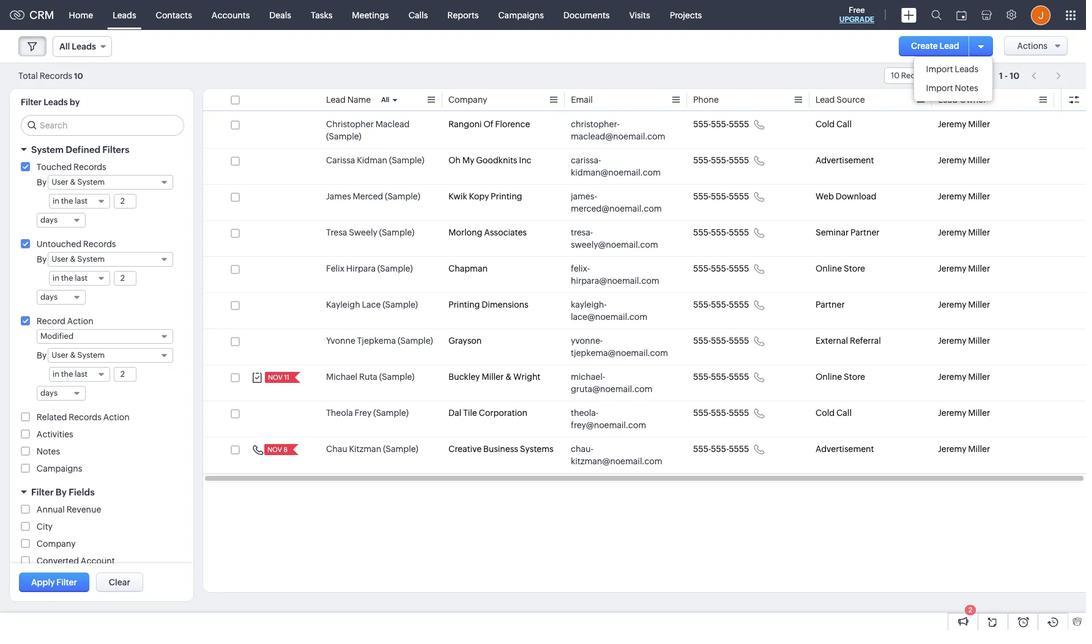 Task type: vqa. For each thing, say whether or not it's contained in the screenshot.


Task type: locate. For each thing, give the bounding box(es) containing it.
0 vertical spatial days
[[40, 215, 58, 225]]

6 555-555-5555 from the top
[[694, 300, 749, 310]]

1 store from the top
[[844, 264, 865, 274]]

4 555-555-5555 from the top
[[694, 228, 749, 238]]

1 user from the top
[[52, 178, 68, 187]]

2 vertical spatial in the last field
[[49, 367, 110, 382]]

user & system for untouched
[[52, 255, 105, 264]]

nov 8
[[268, 446, 288, 454]]

2 online from the top
[[816, 372, 842, 382]]

in the last field down touched records
[[49, 194, 110, 209]]

2 horizontal spatial 10
[[1010, 71, 1020, 80]]

3 555-555-5555 from the top
[[694, 192, 749, 201]]

10 left per
[[891, 71, 900, 80]]

company up converted
[[37, 539, 76, 549]]

lead up import leads at the right
[[940, 41, 960, 51]]

1 jeremy miller from the top
[[938, 119, 991, 129]]

1 vertical spatial days field
[[37, 290, 86, 305]]

user & system down untouched records
[[52, 255, 105, 264]]

nov 8 link
[[264, 444, 289, 455]]

days for touched records
[[40, 215, 58, 225]]

in down the untouched at the left
[[53, 274, 59, 283]]

by inside dropdown button
[[56, 487, 67, 498]]

0 vertical spatial user & system field
[[48, 175, 173, 190]]

last up related records action
[[75, 370, 88, 379]]

0 horizontal spatial campaigns
[[37, 464, 82, 474]]

chau-
[[571, 444, 594, 454]]

record action
[[37, 316, 93, 326]]

notes down activities
[[37, 447, 60, 457]]

0 horizontal spatial notes
[[37, 447, 60, 457]]

online store down seminar partner
[[816, 264, 865, 274]]

leads for import leads
[[955, 64, 979, 74]]

1
[[1000, 71, 1003, 80]]

filter up 'annual' on the bottom of page
[[31, 487, 54, 498]]

8 5555 from the top
[[729, 372, 749, 382]]

0 vertical spatial in
[[53, 197, 59, 206]]

2 555-555-5555 from the top
[[694, 155, 749, 165]]

3 jeremy from the top
[[938, 192, 967, 201]]

filter down converted
[[56, 578, 77, 588]]

2 vertical spatial days
[[40, 389, 58, 398]]

all up total records 10
[[59, 42, 70, 51]]

lead left name
[[326, 95, 346, 105]]

leads left by
[[44, 97, 68, 107]]

create lead
[[912, 41, 960, 51]]

10 jeremy from the top
[[938, 444, 967, 454]]

(sample) for james merced (sample)
[[385, 192, 420, 201]]

in the last down touched records
[[53, 197, 88, 206]]

printing right kopy
[[491, 192, 522, 201]]

10 inside total records 10
[[74, 71, 83, 80]]

tresa
[[326, 228, 347, 238]]

nov left 11
[[268, 374, 283, 381]]

import notes
[[927, 83, 979, 93]]

leads inside all leads field
[[72, 42, 96, 51]]

10 right -
[[1010, 71, 1020, 80]]

(sample) right "sweely"
[[379, 228, 415, 238]]

hirpara
[[346, 264, 376, 274]]

last for untouched
[[75, 274, 88, 283]]

user & system
[[52, 178, 105, 187], [52, 255, 105, 264], [52, 351, 105, 360]]

1 days field from the top
[[37, 213, 86, 228]]

2 advertisement from the top
[[816, 444, 874, 454]]

user & system down modified
[[52, 351, 105, 360]]

6 jeremy miller from the top
[[938, 300, 991, 310]]

of
[[484, 119, 494, 129]]

city
[[37, 522, 53, 532]]

by
[[37, 178, 47, 187], [37, 255, 47, 264], [37, 351, 47, 361], [56, 487, 67, 498]]

0 vertical spatial cold call
[[816, 119, 852, 129]]

555-555-5555 for yvonne- tjepkema@noemail.com
[[694, 336, 749, 346]]

row group
[[203, 113, 1087, 474]]

record
[[37, 316, 65, 326]]

(sample) inside christopher maclead (sample)
[[326, 132, 362, 141]]

days field up related
[[37, 386, 86, 401]]

3 the from the top
[[61, 370, 73, 379]]

in the last field up related records action
[[49, 367, 110, 382]]

1 vertical spatial in
[[53, 274, 59, 283]]

2 cold call from the top
[[816, 408, 852, 418]]

1 vertical spatial store
[[844, 372, 865, 382]]

1 horizontal spatial 10
[[891, 71, 900, 80]]

system inside dropdown button
[[31, 144, 64, 155]]

None text field
[[114, 195, 136, 208], [114, 272, 136, 285], [114, 195, 136, 208], [114, 272, 136, 285]]

campaigns right reports "link"
[[498, 10, 544, 20]]

555-555-5555 for carissa- kidman@noemail.com
[[694, 155, 749, 165]]

7 jeremy from the top
[[938, 336, 967, 346]]

days up the untouched at the left
[[40, 215, 58, 225]]

2 jeremy miller from the top
[[938, 155, 991, 165]]

system down touched records
[[77, 178, 105, 187]]

0 vertical spatial online
[[816, 264, 842, 274]]

in down touched
[[53, 197, 59, 206]]

1 last from the top
[[75, 197, 88, 206]]

5 jeremy from the top
[[938, 264, 967, 274]]

& left 'wright'
[[506, 372, 512, 382]]

1 vertical spatial nov
[[268, 446, 282, 454]]

records for touched
[[74, 162, 106, 172]]

0 horizontal spatial all
[[59, 42, 70, 51]]

email
[[571, 95, 593, 105]]

the for touched
[[61, 197, 73, 206]]

partner up external
[[816, 300, 845, 310]]

2 last from the top
[[75, 274, 88, 283]]

deals
[[270, 10, 291, 20]]

2 days from the top
[[40, 293, 58, 302]]

1 horizontal spatial partner
[[851, 228, 880, 238]]

2 in the last from the top
[[53, 274, 88, 283]]

lead for lead owner
[[938, 95, 958, 105]]

0 vertical spatial online store
[[816, 264, 865, 274]]

filter for filter by fields
[[31, 487, 54, 498]]

1 vertical spatial user
[[52, 255, 68, 264]]

3 days field from the top
[[37, 386, 86, 401]]

company up rangoni
[[449, 95, 488, 105]]

0 vertical spatial campaigns
[[498, 10, 544, 20]]

lead left 'source'
[[816, 95, 836, 105]]

by down the untouched at the left
[[37, 255, 47, 264]]

0 vertical spatial call
[[837, 119, 852, 129]]

records left per
[[902, 71, 932, 80]]

leads
[[113, 10, 136, 20], [72, 42, 96, 51], [955, 64, 979, 74], [44, 97, 68, 107]]

8 jeremy from the top
[[938, 372, 967, 382]]

10 records per page
[[891, 71, 966, 80]]

1 vertical spatial days
[[40, 293, 58, 302]]

online store for felix- hirpara@noemail.com
[[816, 264, 865, 274]]

4 5555 from the top
[[729, 228, 749, 238]]

user down modified
[[52, 351, 68, 360]]

0 vertical spatial notes
[[955, 83, 979, 93]]

lead inside button
[[940, 41, 960, 51]]

8 555-555-5555 from the top
[[694, 372, 749, 382]]

1 vertical spatial advertisement
[[816, 444, 874, 454]]

(sample) right frey
[[373, 408, 409, 418]]

1 user & system from the top
[[52, 178, 105, 187]]

michael
[[326, 372, 358, 382]]

0 vertical spatial store
[[844, 264, 865, 274]]

user down the untouched at the left
[[52, 255, 68, 264]]

None text field
[[114, 368, 136, 381]]

create lead button
[[899, 36, 972, 56]]

(sample) right kitzman
[[383, 444, 419, 454]]

1 vertical spatial call
[[837, 408, 852, 418]]

2 vertical spatial days field
[[37, 386, 86, 401]]

2 the from the top
[[61, 274, 73, 283]]

days field
[[37, 213, 86, 228], [37, 290, 86, 305], [37, 386, 86, 401]]

christopher-
[[571, 119, 620, 129]]

5 5555 from the top
[[729, 264, 749, 274]]

2 import from the top
[[927, 83, 954, 93]]

2 days field from the top
[[37, 290, 86, 305]]

10 jeremy miller from the top
[[938, 444, 991, 454]]

chau
[[326, 444, 347, 454]]

(sample) right 'lace'
[[383, 300, 418, 310]]

& down touched records
[[70, 178, 76, 187]]

call for theola- frey@noemail.com
[[837, 408, 852, 418]]

days
[[40, 215, 58, 225], [40, 293, 58, 302], [40, 389, 58, 398]]

0 vertical spatial in the last field
[[49, 194, 110, 209]]

home link
[[59, 0, 103, 30]]

records for untouched
[[83, 239, 116, 249]]

michael ruta (sample)
[[326, 372, 415, 382]]

& for 3rd user & system field from the top
[[70, 351, 76, 360]]

the for untouched
[[61, 274, 73, 283]]

0 vertical spatial all
[[59, 42, 70, 51]]

accounts link
[[202, 0, 260, 30]]

1 online from the top
[[816, 264, 842, 274]]

in the last
[[53, 197, 88, 206], [53, 274, 88, 283], [53, 370, 88, 379]]

user & system field down untouched records
[[48, 252, 173, 267]]

days up related
[[40, 389, 58, 398]]

lead name
[[326, 95, 371, 105]]

3 in the last field from the top
[[49, 367, 110, 382]]

2 5555 from the top
[[729, 155, 749, 165]]

in the last down modified
[[53, 370, 88, 379]]

(sample) for michael ruta (sample)
[[379, 372, 415, 382]]

advertisement
[[816, 155, 874, 165], [816, 444, 874, 454]]

1 in from the top
[[53, 197, 59, 206]]

days up record at left
[[40, 293, 58, 302]]

& down untouched records
[[70, 255, 76, 264]]

filter
[[21, 97, 42, 107], [31, 487, 54, 498], [56, 578, 77, 588]]

9 jeremy from the top
[[938, 408, 967, 418]]

all
[[59, 42, 70, 51], [381, 96, 390, 103]]

1 vertical spatial all
[[381, 96, 390, 103]]

2 store from the top
[[844, 372, 865, 382]]

tresa sweely (sample)
[[326, 228, 415, 238]]

user & system field down filters
[[48, 175, 173, 190]]

records for total
[[40, 71, 72, 80]]

1 vertical spatial cold call
[[816, 408, 852, 418]]

7 5555 from the top
[[729, 336, 749, 346]]

annual
[[37, 505, 65, 515]]

in the last for touched
[[53, 197, 88, 206]]

1 in the last field from the top
[[49, 194, 110, 209]]

2 cold from the top
[[816, 408, 835, 418]]

felix hirpara (sample)
[[326, 264, 413, 274]]

(sample) for kayleigh lace (sample)
[[383, 300, 418, 310]]

by up annual revenue
[[56, 487, 67, 498]]

1 vertical spatial the
[[61, 274, 73, 283]]

2 vertical spatial user & system field
[[48, 348, 173, 363]]

2 vertical spatial user & system
[[52, 351, 105, 360]]

oh my goodknits inc
[[449, 155, 532, 165]]

account
[[81, 556, 115, 566]]

filter inside dropdown button
[[31, 487, 54, 498]]

the down the untouched at the left
[[61, 274, 73, 283]]

0 vertical spatial printing
[[491, 192, 522, 201]]

christopher- maclead@noemail.com
[[571, 119, 666, 141]]

1 vertical spatial user & system
[[52, 255, 105, 264]]

company
[[449, 95, 488, 105], [37, 539, 76, 549]]

records right the untouched at the left
[[83, 239, 116, 249]]

jeremy
[[938, 119, 967, 129], [938, 155, 967, 165], [938, 192, 967, 201], [938, 228, 967, 238], [938, 264, 967, 274], [938, 300, 967, 310], [938, 336, 967, 346], [938, 372, 967, 382], [938, 408, 967, 418], [938, 444, 967, 454]]

nov left 8
[[268, 446, 282, 454]]

leads right home
[[113, 10, 136, 20]]

(sample) for carissa kidman (sample)
[[389, 155, 425, 165]]

0 horizontal spatial printing
[[449, 300, 480, 310]]

1 vertical spatial online
[[816, 372, 842, 382]]

2 in from the top
[[53, 274, 59, 283]]

0 vertical spatial action
[[67, 316, 93, 326]]

0 vertical spatial last
[[75, 197, 88, 206]]

1 vertical spatial filter
[[31, 487, 54, 498]]

5 555-555-5555 from the top
[[694, 264, 749, 274]]

1 vertical spatial user & system field
[[48, 252, 173, 267]]

records
[[40, 71, 72, 80], [902, 71, 932, 80], [74, 162, 106, 172], [83, 239, 116, 249], [69, 413, 102, 422]]

chau- kitzman@noemail.com
[[571, 444, 663, 466]]

in the last field for touched
[[49, 194, 110, 209]]

online store for michael- gruta@noemail.com
[[816, 372, 865, 382]]

search image
[[932, 10, 942, 20]]

0 vertical spatial in the last
[[53, 197, 88, 206]]

5555
[[729, 119, 749, 129], [729, 155, 749, 165], [729, 192, 749, 201], [729, 228, 749, 238], [729, 264, 749, 274], [729, 300, 749, 310], [729, 336, 749, 346], [729, 372, 749, 382], [729, 408, 749, 418], [729, 444, 749, 454]]

6 5555 from the top
[[729, 300, 749, 310]]

0 vertical spatial import
[[927, 64, 954, 74]]

1 call from the top
[[837, 119, 852, 129]]

kidman
[[357, 155, 387, 165]]

james-
[[571, 192, 597, 201]]

kidman@noemail.com
[[571, 168, 661, 178]]

leads inside import leads link
[[955, 64, 979, 74]]

0 vertical spatial days field
[[37, 213, 86, 228]]

system up touched
[[31, 144, 64, 155]]

jeremy for james- merced@noemail.com
[[938, 192, 967, 201]]

yvonne tjepkema (sample) link
[[326, 335, 433, 347]]

apply filter button
[[19, 573, 89, 593]]

2 in the last field from the top
[[49, 271, 110, 286]]

jeremy for theola- frey@noemail.com
[[938, 408, 967, 418]]

felix- hirpara@noemail.com link
[[571, 263, 669, 287]]

User & System field
[[48, 175, 173, 190], [48, 252, 173, 267], [48, 348, 173, 363]]

import for import notes
[[927, 83, 954, 93]]

3 5555 from the top
[[729, 192, 749, 201]]

calls
[[409, 10, 428, 20]]

user & system down touched records
[[52, 178, 105, 187]]

tasks
[[311, 10, 333, 20]]

online down external
[[816, 372, 842, 382]]

documents link
[[554, 0, 620, 30]]

printing up grayson at the left bottom of page
[[449, 300, 480, 310]]

meetings link
[[342, 0, 399, 30]]

fields
[[69, 487, 95, 498]]

all up maclead
[[381, 96, 390, 103]]

(sample) for christopher maclead (sample)
[[326, 132, 362, 141]]

user down touched
[[52, 178, 68, 187]]

in down modified
[[53, 370, 59, 379]]

michael- gruta@noemail.com link
[[571, 371, 669, 395]]

miller
[[969, 119, 991, 129], [969, 155, 991, 165], [969, 192, 991, 201], [969, 228, 991, 238], [969, 264, 991, 274], [969, 300, 991, 310], [969, 336, 991, 346], [482, 372, 504, 382], [969, 372, 991, 382], [969, 408, 991, 418], [969, 444, 991, 454]]

5 jeremy miller from the top
[[938, 264, 991, 274]]

system defined filters button
[[10, 139, 193, 160]]

partner right seminar
[[851, 228, 880, 238]]

1 the from the top
[[61, 197, 73, 206]]

cold call
[[816, 119, 852, 129], [816, 408, 852, 418]]

& down modified
[[70, 351, 76, 360]]

store down external referral
[[844, 372, 865, 382]]

7 jeremy miller from the top
[[938, 336, 991, 346]]

lead for lead name
[[326, 95, 346, 105]]

0 vertical spatial filter
[[21, 97, 42, 107]]

2 vertical spatial last
[[75, 370, 88, 379]]

0 vertical spatial nov
[[268, 374, 283, 381]]

filter for filter leads by
[[21, 97, 42, 107]]

navigation
[[1026, 67, 1068, 84]]

felix- hirpara@noemail.com
[[571, 264, 660, 286]]

referral
[[850, 336, 881, 346]]

jeremy for michael- gruta@noemail.com
[[938, 372, 967, 382]]

2 vertical spatial the
[[61, 370, 73, 379]]

2 vertical spatial user
[[52, 351, 68, 360]]

miller for kayleigh- lace@noemail.com
[[969, 300, 991, 310]]

1 import from the top
[[927, 64, 954, 74]]

2 jeremy from the top
[[938, 155, 967, 165]]

1 vertical spatial online store
[[816, 372, 865, 382]]

9 5555 from the top
[[729, 408, 749, 418]]

1 555-555-5555 from the top
[[694, 119, 749, 129]]

All Leads field
[[53, 36, 112, 57]]

user & system field down modified field
[[48, 348, 173, 363]]

(sample) right merced
[[385, 192, 420, 201]]

3 jeremy miller from the top
[[938, 192, 991, 201]]

activities
[[37, 430, 73, 440]]

records right related
[[69, 413, 102, 422]]

untouched records
[[37, 239, 116, 249]]

& inside 'row group'
[[506, 372, 512, 382]]

last down untouched records
[[75, 274, 88, 283]]

3 in from the top
[[53, 370, 59, 379]]

0 vertical spatial the
[[61, 197, 73, 206]]

records for related
[[69, 413, 102, 422]]

system down modified field
[[77, 351, 105, 360]]

1 horizontal spatial all
[[381, 96, 390, 103]]

5555 for christopher- maclead@noemail.com
[[729, 119, 749, 129]]

leads for all leads
[[72, 42, 96, 51]]

(sample) right tjepkema at the left of the page
[[398, 336, 433, 346]]

by down modified
[[37, 351, 47, 361]]

2 user & system field from the top
[[48, 252, 173, 267]]

web
[[816, 192, 834, 201]]

system for user & system field corresponding to untouched records
[[77, 255, 105, 264]]

store down seminar partner
[[844, 264, 865, 274]]

james
[[326, 192, 351, 201]]

8 jeremy miller from the top
[[938, 372, 991, 382]]

5555 for carissa- kidman@noemail.com
[[729, 155, 749, 165]]

1 cold from the top
[[816, 119, 835, 129]]

4 jeremy from the top
[[938, 228, 967, 238]]

merced@noemail.com
[[571, 204, 662, 214]]

2 vertical spatial in the last
[[53, 370, 88, 379]]

1 vertical spatial import
[[927, 83, 954, 93]]

in the last field
[[49, 194, 110, 209], [49, 271, 110, 286], [49, 367, 110, 382]]

all for all
[[381, 96, 390, 103]]

1 user & system field from the top
[[48, 175, 173, 190]]

2 vertical spatial filter
[[56, 578, 77, 588]]

10 5555 from the top
[[729, 444, 749, 454]]

(sample) right hirpara
[[378, 264, 413, 274]]

deals link
[[260, 0, 301, 30]]

5555 for michael- gruta@noemail.com
[[729, 372, 749, 382]]

9 jeremy miller from the top
[[938, 408, 991, 418]]

1 vertical spatial in the last field
[[49, 271, 110, 286]]

1 5555 from the top
[[729, 119, 749, 129]]

the down modified
[[61, 370, 73, 379]]

1 horizontal spatial printing
[[491, 192, 522, 201]]

0 horizontal spatial partner
[[816, 300, 845, 310]]

1 vertical spatial company
[[37, 539, 76, 549]]

notes
[[955, 83, 979, 93], [37, 447, 60, 457]]

total
[[18, 71, 38, 80]]

10 up by
[[74, 71, 83, 80]]

filter leads by
[[21, 97, 80, 107]]

leads up import notes link
[[955, 64, 979, 74]]

filter down total
[[21, 97, 42, 107]]

ruta
[[359, 372, 378, 382]]

6 jeremy from the top
[[938, 300, 967, 310]]

(sample) for chau kitzman (sample)
[[383, 444, 419, 454]]

1 days from the top
[[40, 215, 58, 225]]

1 horizontal spatial notes
[[955, 83, 979, 93]]

theola
[[326, 408, 353, 418]]

system down untouched records
[[77, 255, 105, 264]]

in the last field down untouched records
[[49, 271, 110, 286]]

1 vertical spatial cold
[[816, 408, 835, 418]]

miller for tresa- sweely@noemail.com
[[969, 228, 991, 238]]

1 vertical spatial last
[[75, 274, 88, 283]]

0 vertical spatial user & system
[[52, 178, 105, 187]]

last down touched records
[[75, 197, 88, 206]]

1 advertisement from the top
[[816, 155, 874, 165]]

campaigns up filter by fields
[[37, 464, 82, 474]]

7 555-555-5555 from the top
[[694, 336, 749, 346]]

5555 for tresa- sweely@noemail.com
[[729, 228, 749, 238]]

2 vertical spatial in
[[53, 370, 59, 379]]

online store down external referral
[[816, 372, 865, 382]]

(sample) for tresa sweely (sample)
[[379, 228, 415, 238]]

0 horizontal spatial 10
[[74, 71, 83, 80]]

notes up lead owner
[[955, 83, 979, 93]]

2 call from the top
[[837, 408, 852, 418]]

leads down the home link
[[72, 42, 96, 51]]

nov for michael
[[268, 374, 283, 381]]

miller for michael- gruta@noemail.com
[[969, 372, 991, 382]]

online down seminar
[[816, 264, 842, 274]]

1 vertical spatial printing
[[449, 300, 480, 310]]

jeremy miller for yvonne- tjepkema@noemail.com
[[938, 336, 991, 346]]

2 user & system from the top
[[52, 255, 105, 264]]

import
[[927, 64, 954, 74], [927, 83, 954, 93]]

555-555-5555 for kayleigh- lace@noemail.com
[[694, 300, 749, 310]]

(sample) right ruta
[[379, 372, 415, 382]]

kayleigh- lace@noemail.com link
[[571, 299, 669, 323]]

&
[[70, 178, 76, 187], [70, 255, 76, 264], [70, 351, 76, 360], [506, 372, 512, 382]]

records for 10
[[902, 71, 932, 80]]

touched records
[[37, 162, 106, 172]]

in the last field for untouched
[[49, 271, 110, 286]]

0 horizontal spatial company
[[37, 539, 76, 549]]

1 vertical spatial action
[[103, 413, 130, 422]]

1 online store from the top
[[816, 264, 865, 274]]

days field up the untouched at the left
[[37, 213, 86, 228]]

2 online store from the top
[[816, 372, 865, 382]]

jeremy miller for christopher- maclead@noemail.com
[[938, 119, 991, 129]]

all inside field
[[59, 42, 70, 51]]

(sample) right the kidman
[[389, 155, 425, 165]]

0 vertical spatial cold
[[816, 119, 835, 129]]

in the last down untouched records
[[53, 274, 88, 283]]

1 in the last from the top
[[53, 197, 88, 206]]

records down defined
[[74, 162, 106, 172]]

10 Records Per Page field
[[885, 67, 982, 84]]

(sample) down christopher
[[326, 132, 362, 141]]

8
[[284, 446, 288, 454]]

records up filter leads by
[[40, 71, 72, 80]]

days field up record action
[[37, 290, 86, 305]]

lead down import notes
[[938, 95, 958, 105]]

1 vertical spatial in the last
[[53, 274, 88, 283]]

0 vertical spatial user
[[52, 178, 68, 187]]

Modified field
[[37, 329, 173, 344]]

create menu element
[[894, 0, 924, 30]]

2 user from the top
[[52, 255, 68, 264]]

10 inside field
[[891, 71, 900, 80]]

10 555-555-5555 from the top
[[694, 444, 749, 454]]

the down touched records
[[61, 197, 73, 206]]

4 jeremy miller from the top
[[938, 228, 991, 238]]

0 vertical spatial advertisement
[[816, 155, 874, 165]]

1 horizontal spatial company
[[449, 95, 488, 105]]

3 user & system from the top
[[52, 351, 105, 360]]

1 jeremy from the top
[[938, 119, 967, 129]]

(sample) for yvonne tjepkema (sample)
[[398, 336, 433, 346]]

defined
[[66, 144, 100, 155]]

row group containing christopher maclead (sample)
[[203, 113, 1087, 474]]

5555 for yvonne- tjepkema@noemail.com
[[729, 336, 749, 346]]

name
[[348, 95, 371, 105]]

records inside field
[[902, 71, 932, 80]]

9 555-555-5555 from the top
[[694, 408, 749, 418]]

christopher maclead (sample)
[[326, 119, 410, 141]]

download
[[836, 192, 877, 201]]

1 cold call from the top
[[816, 119, 852, 129]]

theola- frey@noemail.com
[[571, 408, 646, 430]]

cold for christopher- maclead@noemail.com
[[816, 119, 835, 129]]



Task type: describe. For each thing, give the bounding box(es) containing it.
kopy
[[469, 192, 489, 201]]

import leads link
[[914, 60, 993, 79]]

3 user from the top
[[52, 351, 68, 360]]

theola frey (sample) link
[[326, 407, 409, 419]]

1 vertical spatial campaigns
[[37, 464, 82, 474]]

kwik
[[449, 192, 467, 201]]

documents
[[564, 10, 610, 20]]

(sample) for theola frey (sample)
[[373, 408, 409, 418]]

carissa kidman (sample)
[[326, 155, 425, 165]]

online for felix- hirpara@noemail.com
[[816, 264, 842, 274]]

555-555-5555 for michael- gruta@noemail.com
[[694, 372, 749, 382]]

all for all leads
[[59, 42, 70, 51]]

days for untouched records
[[40, 293, 58, 302]]

create
[[912, 41, 938, 51]]

converted
[[37, 556, 79, 566]]

projects link
[[660, 0, 712, 30]]

10 for total records 10
[[74, 71, 83, 80]]

555-555-5555 for felix- hirpara@noemail.com
[[694, 264, 749, 274]]

user & system field for untouched records
[[48, 252, 173, 267]]

calendar image
[[957, 10, 967, 20]]

leads for filter leads by
[[44, 97, 68, 107]]

felix-
[[571, 264, 590, 274]]

kayleigh-
[[571, 300, 607, 310]]

store for felix- hirpara@noemail.com
[[844, 264, 865, 274]]

michael- gruta@noemail.com
[[571, 372, 653, 394]]

jeremy for chau- kitzman@noemail.com
[[938, 444, 967, 454]]

kayleigh lace (sample)
[[326, 300, 418, 310]]

user for untouched
[[52, 255, 68, 264]]

advertisement for carissa- kidman@noemail.com
[[816, 155, 874, 165]]

lead owner
[[938, 95, 987, 105]]

phone
[[694, 95, 719, 105]]

5555 for kayleigh- lace@noemail.com
[[729, 300, 749, 310]]

buckley miller & wright
[[449, 372, 541, 382]]

Search text field
[[21, 116, 184, 135]]

jeremy miller for carissa- kidman@noemail.com
[[938, 155, 991, 165]]

seminar
[[816, 228, 849, 238]]

actions
[[1018, 41, 1048, 51]]

1 vertical spatial partner
[[816, 300, 845, 310]]

tjepkema
[[357, 336, 396, 346]]

upgrade
[[840, 15, 875, 24]]

cold for theola- frey@noemail.com
[[816, 408, 835, 418]]

filter inside button
[[56, 578, 77, 588]]

nov 11
[[268, 374, 290, 381]]

jeremy for felix- hirpara@noemail.com
[[938, 264, 967, 274]]

jeremy for yvonne- tjepkema@noemail.com
[[938, 336, 967, 346]]

dal tile corporation
[[449, 408, 528, 418]]

-
[[1005, 71, 1008, 80]]

campaigns link
[[489, 0, 554, 30]]

jeremy for tresa- sweely@noemail.com
[[938, 228, 967, 238]]

related
[[37, 413, 67, 422]]

days field for untouched
[[37, 290, 86, 305]]

1 horizontal spatial action
[[103, 413, 130, 422]]

tjepkema@noemail.com
[[571, 348, 668, 358]]

jeremy for kayleigh- lace@noemail.com
[[938, 300, 967, 310]]

theola- frey@noemail.com link
[[571, 407, 669, 432]]

corporation
[[479, 408, 528, 418]]

create menu image
[[902, 8, 917, 22]]

contacts
[[156, 10, 192, 20]]

(sample) for felix hirpara (sample)
[[378, 264, 413, 274]]

reports link
[[438, 0, 489, 30]]

nov for chau
[[268, 446, 282, 454]]

user & system for touched
[[52, 178, 105, 187]]

leads inside leads link
[[113, 10, 136, 20]]

dal
[[449, 408, 462, 418]]

filters
[[102, 144, 129, 155]]

carissa-
[[571, 155, 601, 165]]

profile image
[[1031, 5, 1051, 25]]

3 user & system field from the top
[[48, 348, 173, 363]]

kwik kopy printing
[[449, 192, 522, 201]]

wright
[[514, 372, 541, 382]]

system for 3rd user & system field from the top
[[77, 351, 105, 360]]

miller for felix- hirpara@noemail.com
[[969, 264, 991, 274]]

chapman
[[449, 264, 488, 274]]

by down touched
[[37, 178, 47, 187]]

reports
[[448, 10, 479, 20]]

jeremy miller for james- merced@noemail.com
[[938, 192, 991, 201]]

lead for lead source
[[816, 95, 836, 105]]

online for michael- gruta@noemail.com
[[816, 372, 842, 382]]

accounts
[[212, 10, 250, 20]]

visits link
[[620, 0, 660, 30]]

systems
[[520, 444, 554, 454]]

1 - 10
[[1000, 71, 1020, 80]]

call for christopher- maclead@noemail.com
[[837, 119, 852, 129]]

carissa- kidman@noemail.com
[[571, 155, 661, 178]]

555-555-5555 for theola- frey@noemail.com
[[694, 408, 749, 418]]

theola-
[[571, 408, 599, 418]]

last for touched
[[75, 197, 88, 206]]

555-555-5555 for chau- kitzman@noemail.com
[[694, 444, 749, 454]]

rangoni of florence
[[449, 119, 530, 129]]

clear
[[109, 578, 130, 588]]

import for import leads
[[927, 64, 954, 74]]

sweely
[[349, 228, 378, 238]]

revenue
[[67, 505, 101, 515]]

tile
[[463, 408, 477, 418]]

cold call for theola- frey@noemail.com
[[816, 408, 852, 418]]

miller for theola- frey@noemail.com
[[969, 408, 991, 418]]

leads link
[[103, 0, 146, 30]]

1 horizontal spatial campaigns
[[498, 10, 544, 20]]

advertisement for chau- kitzman@noemail.com
[[816, 444, 874, 454]]

0 horizontal spatial action
[[67, 316, 93, 326]]

chau kitzman (sample) link
[[326, 443, 419, 455]]

miller for chau- kitzman@noemail.com
[[969, 444, 991, 454]]

tresa sweely (sample) link
[[326, 226, 415, 239]]

owner
[[960, 95, 987, 105]]

dimensions
[[482, 300, 529, 310]]

jeremy for christopher- maclead@noemail.com
[[938, 119, 967, 129]]

florence
[[495, 119, 530, 129]]

buckley
[[449, 372, 480, 382]]

jeremy miller for kayleigh- lace@noemail.com
[[938, 300, 991, 310]]

my
[[463, 155, 475, 165]]

chau kitzman (sample)
[[326, 444, 419, 454]]

10 for 1 - 10
[[1010, 71, 1020, 80]]

yvonne
[[326, 336, 356, 346]]

5555 for felix- hirpara@noemail.com
[[729, 264, 749, 274]]

yvonne- tjepkema@noemail.com
[[571, 336, 668, 358]]

related records action
[[37, 413, 130, 422]]

0 vertical spatial partner
[[851, 228, 880, 238]]

free upgrade
[[840, 6, 875, 24]]

store for michael- gruta@noemail.com
[[844, 372, 865, 382]]

creative business systems
[[449, 444, 554, 454]]

in for touched
[[53, 197, 59, 206]]

jeremy miller for tresa- sweely@noemail.com
[[938, 228, 991, 238]]

profile element
[[1024, 0, 1058, 30]]

jeremy miller for theola- frey@noemail.com
[[938, 408, 991, 418]]

christopher- maclead@noemail.com link
[[571, 118, 669, 143]]

555-555-5555 for christopher- maclead@noemail.com
[[694, 119, 749, 129]]

555-555-5555 for james- merced@noemail.com
[[694, 192, 749, 201]]

miller for carissa- kidman@noemail.com
[[969, 155, 991, 165]]

home
[[69, 10, 93, 20]]

import leads
[[927, 64, 979, 74]]

days field for touched
[[37, 213, 86, 228]]

miller for christopher- maclead@noemail.com
[[969, 119, 991, 129]]

jeremy miller for michael- gruta@noemail.com
[[938, 372, 991, 382]]

business
[[484, 444, 519, 454]]

search element
[[924, 0, 949, 30]]

kayleigh lace (sample) link
[[326, 299, 418, 311]]

theola frey (sample)
[[326, 408, 409, 418]]

all leads
[[59, 42, 96, 51]]

system for user & system field associated with touched records
[[77, 178, 105, 187]]

felix hirpara (sample) link
[[326, 263, 413, 275]]

& for user & system field corresponding to untouched records
[[70, 255, 76, 264]]

by
[[70, 97, 80, 107]]

morlong
[[449, 228, 483, 238]]

yvonne- tjepkema@noemail.com link
[[571, 335, 669, 359]]

michael ruta (sample) link
[[326, 371, 415, 383]]

5555 for james- merced@noemail.com
[[729, 192, 749, 201]]

in for untouched
[[53, 274, 59, 283]]

3 in the last from the top
[[53, 370, 88, 379]]

jeremy miller for felix- hirpara@noemail.com
[[938, 264, 991, 274]]

11
[[284, 374, 290, 381]]

1 vertical spatial notes
[[37, 447, 60, 457]]

cold call for christopher- maclead@noemail.com
[[816, 119, 852, 129]]

user & system field for touched records
[[48, 175, 173, 190]]

notes inside import notes link
[[955, 83, 979, 93]]

kayleigh
[[326, 300, 360, 310]]

user for touched
[[52, 178, 68, 187]]

3 last from the top
[[75, 370, 88, 379]]

jeremy for carissa- kidman@noemail.com
[[938, 155, 967, 165]]

5555 for chau- kitzman@noemail.com
[[729, 444, 749, 454]]

3 days from the top
[[40, 389, 58, 398]]

miller for yvonne- tjepkema@noemail.com
[[969, 336, 991, 346]]

0 vertical spatial company
[[449, 95, 488, 105]]

frey
[[355, 408, 372, 418]]

& for user & system field associated with touched records
[[70, 178, 76, 187]]



